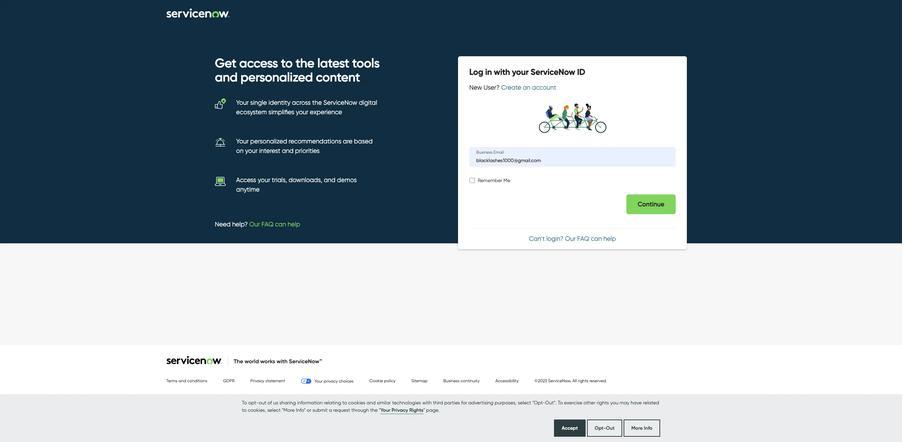 Task type: locate. For each thing, give the bounding box(es) containing it.
rights inside to opt-out of us sharing information relating to cookies and similar technologies with third parties for advertising purposes, select "opt-out".  to exercise other rights you may have related to cookies, select "more info" or submit a request through the "
[[597, 400, 610, 406]]

select
[[518, 400, 532, 406], [268, 407, 281, 413]]

to
[[343, 400, 347, 406], [242, 407, 247, 413]]

1 horizontal spatial with
[[423, 400, 432, 406]]

2 horizontal spatial your
[[296, 108, 309, 116]]

us
[[273, 400, 278, 406]]

2 to from the left
[[558, 400, 563, 406]]

select left "opt- on the bottom of the page
[[518, 400, 532, 406]]

0 horizontal spatial rights
[[578, 378, 589, 384]]

and left demos
[[324, 176, 336, 184]]

0 horizontal spatial to
[[242, 400, 247, 406]]

1 vertical spatial with
[[423, 400, 432, 406]]

through
[[352, 407, 369, 413]]

1 " from the left
[[379, 407, 381, 413]]

and inside to opt-out of us sharing information relating to cookies and similar technologies with third parties for advertising purposes, select "opt-out".  to exercise other rights you may have related to cookies, select "more info" or submit a request through the "
[[367, 400, 376, 406]]

1 horizontal spatial rights
[[597, 400, 610, 406]]

with up page.
[[423, 400, 432, 406]]

0 horizontal spatial your
[[245, 147, 258, 155]]

2 " from the left
[[424, 407, 425, 413]]

to left opt-
[[242, 400, 247, 406]]

rights
[[578, 378, 589, 384], [597, 400, 610, 406]]

to right the "out"."
[[558, 400, 563, 406]]

1 vertical spatial temp image
[[215, 176, 226, 187]]

to left cookies,
[[242, 407, 247, 413]]

rights left you
[[597, 400, 610, 406]]

1 vertical spatial the
[[371, 407, 378, 413]]

with inside to opt-out of us sharing information relating to cookies and similar technologies with third parties for advertising purposes, select "opt-out".  to exercise other rights you may have related to cookies, select "more info" or submit a request through the "
[[423, 400, 432, 406]]

advertising
[[469, 400, 494, 406]]

access your trials, downloads, and demos anytime
[[236, 176, 357, 194]]

servicenow™
[[289, 358, 322, 365]]

1 horizontal spatial select
[[518, 400, 532, 406]]

of
[[268, 400, 272, 406]]

temp image left access
[[215, 176, 226, 187]]

your left trials,
[[258, 176, 270, 184]]

more
[[632, 425, 643, 431]]

trials,
[[272, 176, 287, 184]]

your
[[236, 99, 249, 107], [236, 138, 249, 145], [381, 407, 391, 413]]

sharing
[[280, 400, 296, 406]]

1 horizontal spatial the
[[371, 407, 378, 413]]

"
[[379, 407, 381, 413], [424, 407, 425, 413]]

your inside the access your trials, downloads, and demos anytime
[[258, 176, 270, 184]]

servicenow.
[[549, 378, 572, 384]]

are
[[343, 138, 353, 145]]

need
[[215, 221, 231, 228]]

0 vertical spatial and
[[282, 147, 294, 155]]

may
[[620, 400, 630, 406]]

parties
[[445, 400, 460, 406]]

the up experience
[[313, 99, 322, 107]]

ecosystem
[[236, 108, 267, 116]]

anytime
[[236, 186, 260, 194]]

rights right all
[[578, 378, 589, 384]]

" left page.
[[424, 407, 425, 413]]

have
[[631, 400, 642, 406]]

1 horizontal spatial "
[[424, 407, 425, 413]]

1 horizontal spatial and
[[324, 176, 336, 184]]

your up on
[[236, 138, 249, 145]]

0 vertical spatial your
[[236, 99, 249, 107]]

0 horizontal spatial and
[[282, 147, 294, 155]]

the down similar
[[371, 407, 378, 413]]

your inside "your personalized recommendations are based on your interest and priorities"
[[236, 138, 249, 145]]

reserved.
[[590, 378, 608, 384]]

your down "across"
[[296, 108, 309, 116]]

your right on
[[245, 147, 258, 155]]

1 vertical spatial select
[[268, 407, 281, 413]]

your personalized recommendations are based on your interest and priorities
[[236, 138, 373, 155]]

©️
[[535, 378, 538, 384]]

0 horizontal spatial "
[[379, 407, 381, 413]]

2 horizontal spatial and
[[367, 400, 376, 406]]

0 vertical spatial your
[[296, 108, 309, 116]]

your for your personalized recommendations are based on your interest and priorities
[[236, 138, 249, 145]]

your down similar
[[381, 407, 391, 413]]

1 temp image from the top
[[215, 137, 226, 148]]

recommendations
[[289, 138, 342, 145]]

your up the ecosystem
[[236, 99, 249, 107]]

0 vertical spatial to
[[343, 400, 347, 406]]

temp image left on
[[215, 137, 226, 148]]

0 horizontal spatial with
[[277, 358, 288, 365]]

your inside "your personalized recommendations are based on your interest and priorities"
[[245, 147, 258, 155]]

2 temp image from the top
[[215, 176, 226, 187]]

page.
[[427, 407, 440, 413]]

1 horizontal spatial to
[[558, 400, 563, 406]]

based
[[354, 138, 373, 145]]

related
[[644, 400, 660, 406]]

1 vertical spatial rights
[[597, 400, 610, 406]]

and right interest
[[282, 147, 294, 155]]

0 horizontal spatial to
[[242, 407, 247, 413]]

"opt-
[[533, 400, 546, 406]]

0 vertical spatial the
[[313, 99, 322, 107]]

to up request
[[343, 400, 347, 406]]

and inside the access your trials, downloads, and demos anytime
[[324, 176, 336, 184]]

your
[[296, 108, 309, 116], [245, 147, 258, 155], [258, 176, 270, 184]]

out".
[[546, 400, 557, 406]]

experience
[[310, 108, 342, 116]]

1 horizontal spatial to
[[343, 400, 347, 406]]

and inside "your personalized recommendations are based on your interest and priorities"
[[282, 147, 294, 155]]

2 vertical spatial your
[[381, 407, 391, 413]]

" down similar
[[379, 407, 381, 413]]

single
[[250, 99, 267, 107]]

0 vertical spatial temp image
[[215, 137, 226, 148]]

and
[[282, 147, 294, 155], [324, 176, 336, 184], [367, 400, 376, 406]]

0 horizontal spatial the
[[313, 99, 322, 107]]

info
[[645, 425, 653, 431]]

0 horizontal spatial select
[[268, 407, 281, 413]]

to
[[242, 400, 247, 406], [558, 400, 563, 406]]

2 vertical spatial your
[[258, 176, 270, 184]]

the
[[313, 99, 322, 107], [371, 407, 378, 413]]

" inside the your privacy rights " page.
[[424, 407, 425, 413]]

0 vertical spatial select
[[518, 400, 532, 406]]

the inside to opt-out of us sharing information relating to cookies and similar technologies with third parties for advertising purposes, select "opt-out".  to exercise other rights you may have related to cookies, select "more info" or submit a request through the "
[[371, 407, 378, 413]]

the world works with servicenow™
[[234, 358, 322, 365]]

your inside the your single identity across the servicenow digital ecosystem simplifies your experience
[[236, 99, 249, 107]]

and left similar
[[367, 400, 376, 406]]

digital
[[359, 99, 377, 107]]

1 vertical spatial your
[[245, 147, 258, 155]]

the inside the your single identity across the servicenow digital ecosystem simplifies your experience
[[313, 99, 322, 107]]

similar
[[377, 400, 391, 406]]

more info
[[632, 425, 653, 431]]

1 vertical spatial your
[[236, 138, 249, 145]]

select down us
[[268, 407, 281, 413]]

out
[[607, 425, 615, 431]]

opt-out button
[[588, 420, 623, 437]]

2 vertical spatial and
[[367, 400, 376, 406]]

1 horizontal spatial your
[[258, 176, 270, 184]]

with
[[277, 358, 288, 365], [423, 400, 432, 406]]

1 vertical spatial and
[[324, 176, 336, 184]]

with right works
[[277, 358, 288, 365]]

temp image
[[215, 137, 226, 148], [215, 176, 226, 187]]



Task type: describe. For each thing, give the bounding box(es) containing it.
more info button
[[624, 420, 661, 437]]

purposes,
[[495, 400, 517, 406]]

works
[[261, 358, 275, 365]]

across
[[292, 99, 311, 107]]

to opt-out of us sharing information relating to cookies and similar technologies with third parties for advertising purposes, select "opt-out".  to exercise other rights you may have related to cookies, select "more info" or submit a request through the "
[[242, 400, 660, 413]]

third
[[433, 400, 443, 406]]

2023
[[538, 378, 548, 384]]

priorities
[[295, 147, 320, 155]]

relating
[[324, 400, 341, 406]]

cookies,
[[248, 407, 266, 413]]

world
[[245, 358, 259, 365]]

personalized
[[250, 138, 287, 145]]

servicenow
[[324, 99, 358, 107]]

need help?
[[215, 221, 250, 228]]

downloads,
[[289, 176, 323, 184]]

interest
[[259, 147, 281, 155]]

all
[[573, 378, 577, 384]]

temp image
[[215, 98, 226, 110]]

a
[[329, 407, 332, 413]]

accept button
[[555, 420, 586, 437]]

help?
[[232, 221, 248, 228]]

other
[[584, 400, 596, 406]]

temp image for your
[[215, 137, 226, 148]]

technologies
[[393, 400, 421, 406]]

your single identity across the servicenow digital ecosystem simplifies your experience
[[236, 99, 377, 116]]

access
[[236, 176, 256, 184]]

on
[[236, 147, 244, 155]]

"more
[[282, 407, 295, 413]]

you
[[611, 400, 619, 406]]

the
[[234, 358, 243, 365]]

©️ 2023 servicenow. all rights reserved.
[[535, 378, 608, 384]]

out
[[259, 400, 267, 406]]

your for your single identity across the servicenow digital ecosystem simplifies your experience
[[236, 99, 249, 107]]

opt-
[[595, 425, 607, 431]]

or
[[307, 407, 312, 413]]

your inside the your single identity across the servicenow digital ecosystem simplifies your experience
[[296, 108, 309, 116]]

temp image for access
[[215, 176, 226, 187]]

demos
[[337, 176, 357, 184]]

0 vertical spatial with
[[277, 358, 288, 365]]

exercise
[[565, 400, 583, 406]]

your privacy rights " page.
[[381, 407, 440, 413]]

" inside to opt-out of us sharing information relating to cookies and similar technologies with third parties for advertising purposes, select "opt-out".  to exercise other rights you may have related to cookies, select "more info" or submit a request through the "
[[379, 407, 381, 413]]

rights
[[410, 407, 424, 413]]

1 to from the left
[[242, 400, 247, 406]]

your privacy rights link
[[381, 407, 424, 415]]

info"
[[296, 407, 306, 413]]

for
[[462, 400, 468, 406]]

1 vertical spatial to
[[242, 407, 247, 413]]

0 vertical spatial rights
[[578, 378, 589, 384]]

cookies
[[349, 400, 366, 406]]

opt-out
[[595, 425, 615, 431]]

information
[[297, 400, 323, 406]]

submit
[[313, 407, 328, 413]]

identity
[[269, 99, 291, 107]]

accept
[[562, 425, 578, 431]]

opt-
[[249, 400, 259, 406]]

simplifies
[[269, 108, 295, 116]]

request
[[334, 407, 351, 413]]

privacy
[[392, 407, 409, 413]]



Task type: vqa. For each thing, say whether or not it's contained in the screenshot.
Start
no



